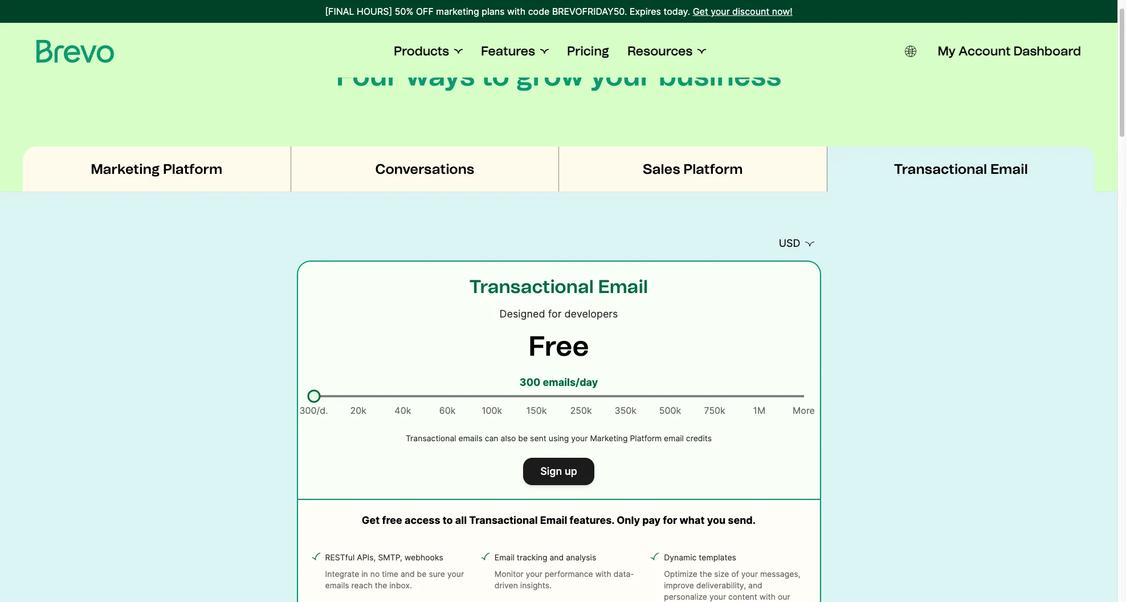 Task type: describe. For each thing, give the bounding box(es) containing it.
all
[[455, 514, 467, 526]]

and inside integrate in no time and be sure your emails reach the inbox.
[[401, 569, 415, 579]]

hours]
[[357, 6, 392, 17]]

150k
[[526, 405, 547, 416]]

brevofriday50.
[[552, 6, 627, 17]]

expires
[[630, 6, 661, 17]]

marketing
[[436, 6, 479, 17]]

analysis
[[566, 552, 596, 562]]

20k
[[350, 405, 367, 416]]

sign up button
[[524, 458, 594, 485]]

more
[[793, 405, 815, 416]]

your left discount
[[711, 6, 730, 17]]

0 horizontal spatial get
[[362, 514, 380, 526]]

sign up
[[541, 465, 577, 477]]

up
[[565, 465, 577, 477]]

features link
[[481, 43, 549, 59]]

marketing platform link
[[23, 147, 290, 192]]

50%
[[395, 6, 414, 17]]

1 horizontal spatial for
[[663, 514, 678, 526]]

platform for sales platform
[[684, 161, 743, 177]]

0 horizontal spatial marketing
[[91, 161, 160, 177]]

ways
[[406, 59, 475, 92]]

500k
[[659, 405, 681, 416]]

0 horizontal spatial transactional email
[[470, 276, 648, 298]]

also
[[501, 433, 516, 443]]

usd
[[779, 237, 801, 249]]

email
[[664, 433, 684, 443]]

monitor
[[495, 569, 524, 579]]

restful apis, smtp, webhooks
[[325, 552, 443, 562]]

100k
[[482, 405, 502, 416]]

300
[[520, 376, 541, 388]]

1 horizontal spatial marketing
[[590, 433, 628, 443]]

grow
[[516, 59, 584, 92]]

insights.
[[520, 580, 552, 590]]

send.
[[728, 514, 756, 526]]

templates
[[699, 552, 737, 562]]

inbox.
[[390, 580, 412, 590]]

designed
[[500, 308, 545, 320]]

can
[[485, 433, 499, 443]]

four ways to grow your business
[[336, 59, 782, 92]]

using
[[549, 433, 569, 443]]

features.
[[570, 514, 615, 526]]

now!
[[772, 6, 793, 17]]

your down the pricing
[[591, 59, 652, 92]]

my account dashboard
[[938, 43, 1082, 59]]

conversations link
[[291, 147, 559, 192]]

products
[[394, 43, 449, 59]]

300 emails/day
[[520, 376, 598, 388]]

pricing slider desktop slider
[[307, 390, 320, 403]]

1 horizontal spatial and
[[550, 552, 564, 562]]

40k
[[395, 405, 411, 416]]

today.
[[664, 6, 691, 17]]

sure
[[429, 569, 445, 579]]

products link
[[394, 43, 463, 59]]

off
[[416, 6, 434, 17]]

get your discount now! link
[[693, 5, 793, 18]]

sales
[[643, 161, 680, 177]]

transactional email inside tab list
[[894, 161, 1028, 177]]

[final
[[325, 6, 354, 17]]

plans
[[482, 6, 505, 17]]

you
[[707, 514, 726, 526]]

your inside integrate in no time and be sure your emails reach the inbox.
[[447, 569, 464, 579]]

designed for developers
[[500, 308, 618, 320]]

be inside integrate in no time and be sure your emails reach the inbox.
[[417, 569, 427, 579]]

driven
[[495, 580, 518, 590]]

with inside monitor your performance with data- driven insights.
[[596, 569, 612, 579]]

free
[[529, 330, 589, 363]]

personalize
[[664, 592, 708, 601]]

transactional email link
[[828, 147, 1095, 192]]

300/d.
[[300, 405, 328, 416]]

250k
[[570, 405, 592, 416]]

0 vertical spatial to
[[482, 59, 510, 92]]

1 horizontal spatial emails
[[459, 433, 483, 443]]

reach
[[352, 580, 373, 590]]

tab list containing marketing platform
[[0, 147, 1118, 192]]

integrate in no time and be sure your emails reach the inbox.
[[325, 569, 464, 590]]

marketing platform
[[91, 161, 223, 177]]

optimize the size of your messages, improve deliverability, and personalize your content with o
[[664, 569, 801, 602]]

size
[[715, 569, 729, 579]]

content
[[729, 592, 758, 601]]

developers
[[565, 308, 618, 320]]

what
[[680, 514, 705, 526]]

emails inside integrate in no time and be sure your emails reach the inbox.
[[325, 580, 349, 590]]

transactional emails can also be sent using your marketing platform email credits
[[406, 433, 712, 443]]

improve
[[664, 580, 694, 590]]

tracking
[[517, 552, 548, 562]]

only
[[617, 514, 640, 526]]

deliverability,
[[697, 580, 746, 590]]

and inside optimize the size of your messages, improve deliverability, and personalize your content with o
[[749, 580, 763, 590]]



Task type: locate. For each thing, give the bounding box(es) containing it.
0 vertical spatial with
[[507, 6, 526, 17]]

to
[[482, 59, 510, 92], [443, 514, 453, 526]]

0 vertical spatial the
[[700, 569, 712, 579]]

the
[[700, 569, 712, 579], [375, 580, 387, 590]]

transactional
[[894, 161, 988, 177], [470, 276, 594, 298], [406, 433, 456, 443], [469, 514, 538, 526]]

get left free
[[362, 514, 380, 526]]

2 vertical spatial with
[[760, 592, 776, 601]]

sent
[[530, 433, 547, 443]]

be left sure
[[417, 569, 427, 579]]

performance
[[545, 569, 593, 579]]

platform inside marketing platform link
[[163, 161, 223, 177]]

0 vertical spatial and
[[550, 552, 564, 562]]

four
[[336, 59, 399, 92]]

0 vertical spatial get
[[693, 6, 708, 17]]

1 horizontal spatial be
[[518, 433, 528, 443]]

1 horizontal spatial get
[[693, 6, 708, 17]]

business
[[659, 59, 782, 92]]

dynamic templates
[[664, 552, 737, 562]]

with left data-
[[596, 569, 612, 579]]

0 vertical spatial emails
[[459, 433, 483, 443]]

with right content
[[760, 592, 776, 601]]

smtp,
[[378, 552, 403, 562]]

features
[[481, 43, 535, 59]]

restful
[[325, 552, 355, 562]]

your inside monitor your performance with data- driven insights.
[[526, 569, 543, 579]]

for right pay
[[663, 514, 678, 526]]

0 horizontal spatial to
[[443, 514, 453, 526]]

your right sure
[[447, 569, 464, 579]]

your
[[711, 6, 730, 17], [591, 59, 652, 92], [571, 433, 588, 443], [447, 569, 464, 579], [526, 569, 543, 579], [742, 569, 758, 579], [710, 592, 726, 601]]

1 horizontal spatial platform
[[630, 433, 662, 443]]

and up performance
[[550, 552, 564, 562]]

platform
[[163, 161, 223, 177], [684, 161, 743, 177], [630, 433, 662, 443]]

0 horizontal spatial and
[[401, 569, 415, 579]]

webhooks
[[405, 552, 443, 562]]

marketing
[[91, 161, 160, 177], [590, 433, 628, 443]]

to down features
[[482, 59, 510, 92]]

0 vertical spatial marketing
[[91, 161, 160, 177]]

emails
[[459, 433, 483, 443], [325, 580, 349, 590]]

tab list
[[0, 147, 1118, 192]]

0 vertical spatial for
[[548, 308, 562, 320]]

sign
[[541, 465, 562, 477]]

for up free
[[548, 308, 562, 320]]

0 horizontal spatial with
[[507, 6, 526, 17]]

messages,
[[760, 569, 801, 579]]

emails down the integrate
[[325, 580, 349, 590]]

1 vertical spatial be
[[417, 569, 427, 579]]

brevo image
[[36, 40, 114, 63]]

your up insights.
[[526, 569, 543, 579]]

conversations
[[375, 161, 474, 177]]

60k
[[439, 405, 456, 416]]

apis,
[[357, 552, 376, 562]]

pricing link
[[567, 43, 609, 59]]

1 vertical spatial the
[[375, 580, 387, 590]]

button image
[[905, 46, 916, 57]]

the inside optimize the size of your messages, improve deliverability, and personalize your content with o
[[700, 569, 712, 579]]

your right of
[[742, 569, 758, 579]]

get
[[693, 6, 708, 17], [362, 514, 380, 526]]

my
[[938, 43, 956, 59]]

time
[[382, 569, 398, 579]]

0 horizontal spatial emails
[[325, 580, 349, 590]]

1 horizontal spatial transactional email
[[894, 161, 1028, 177]]

0 horizontal spatial the
[[375, 580, 387, 590]]

resources
[[628, 43, 693, 59]]

platform inside sales platform 'link'
[[684, 161, 743, 177]]

get free access to all transactional email features. only pay for what you send.
[[362, 514, 756, 526]]

integrate
[[325, 569, 359, 579]]

1 vertical spatial to
[[443, 514, 453, 526]]

dynamic
[[664, 552, 697, 562]]

the inside integrate in no time and be sure your emails reach the inbox.
[[375, 580, 387, 590]]

in
[[362, 569, 368, 579]]

your right using at the bottom of page
[[571, 433, 588, 443]]

2 horizontal spatial platform
[[684, 161, 743, 177]]

2 horizontal spatial and
[[749, 580, 763, 590]]

and up inbox.
[[401, 569, 415, 579]]

0 horizontal spatial platform
[[163, 161, 223, 177]]

0 horizontal spatial for
[[548, 308, 562, 320]]

discount
[[733, 6, 770, 17]]

email tracking and analysis
[[495, 552, 596, 562]]

free
[[382, 514, 402, 526]]

monitor your performance with data- driven insights.
[[495, 569, 634, 590]]

and up content
[[749, 580, 763, 590]]

1 vertical spatial emails
[[325, 580, 349, 590]]

1m
[[753, 405, 766, 416]]

1 vertical spatial transactional email
[[470, 276, 648, 298]]

and
[[550, 552, 564, 562], [401, 569, 415, 579], [749, 580, 763, 590]]

account
[[959, 43, 1011, 59]]

0 vertical spatial transactional email
[[894, 161, 1028, 177]]

the down the no
[[375, 580, 387, 590]]

350k
[[615, 405, 637, 416]]

dashboard
[[1014, 43, 1082, 59]]

1 vertical spatial and
[[401, 569, 415, 579]]

with
[[507, 6, 526, 17], [596, 569, 612, 579], [760, 592, 776, 601]]

emails/day
[[543, 376, 598, 388]]

be
[[518, 433, 528, 443], [417, 569, 427, 579]]

0 vertical spatial be
[[518, 433, 528, 443]]

1 horizontal spatial to
[[482, 59, 510, 92]]

1 vertical spatial for
[[663, 514, 678, 526]]

750k
[[704, 405, 726, 416]]

[final hours] 50% off marketing plans with code brevofriday50. expires today. get your discount now!
[[325, 6, 793, 17]]

to left the all
[[443, 514, 453, 526]]

1 horizontal spatial the
[[700, 569, 712, 579]]

1 horizontal spatial with
[[596, 569, 612, 579]]

the left size
[[700, 569, 712, 579]]

with left code
[[507, 6, 526, 17]]

1 vertical spatial marketing
[[590, 433, 628, 443]]

resources link
[[628, 43, 707, 59]]

credits
[[686, 433, 712, 443]]

usd button
[[772, 233, 821, 254]]

2 horizontal spatial with
[[760, 592, 776, 601]]

get right today.
[[693, 6, 708, 17]]

transactional email
[[894, 161, 1028, 177], [470, 276, 648, 298]]

your down deliverability,
[[710, 592, 726, 601]]

1 vertical spatial with
[[596, 569, 612, 579]]

be right also
[[518, 433, 528, 443]]

pay
[[643, 514, 661, 526]]

access
[[405, 514, 440, 526]]

0 horizontal spatial be
[[417, 569, 427, 579]]

emails left can
[[459, 433, 483, 443]]

my account dashboard link
[[938, 43, 1082, 59]]

1 vertical spatial get
[[362, 514, 380, 526]]

sales platform link
[[559, 147, 827, 192]]

with inside optimize the size of your messages, improve deliverability, and personalize your content with o
[[760, 592, 776, 601]]

2 vertical spatial and
[[749, 580, 763, 590]]

platform for marketing platform
[[163, 161, 223, 177]]

no
[[370, 569, 380, 579]]

optimize
[[664, 569, 698, 579]]



Task type: vqa. For each thing, say whether or not it's contained in the screenshot.
Transactional within the Tab List
yes



